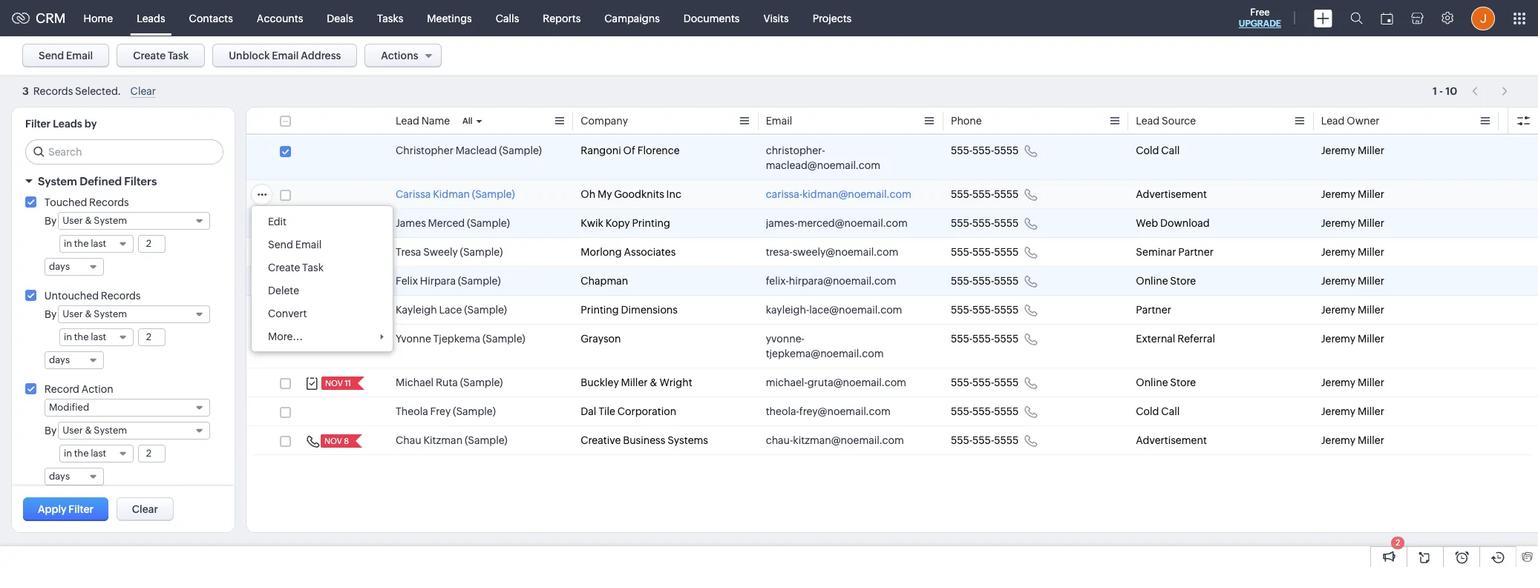 Task type: describe. For each thing, give the bounding box(es) containing it.
miller for theola-frey@noemail.com
[[1358, 406, 1384, 418]]

christopher
[[396, 145, 454, 157]]

rangoni
[[581, 145, 621, 157]]

christopher- maclead@noemail.com link
[[766, 143, 921, 173]]

jeremy miller for carissa-kidman@noemail.com
[[1321, 189, 1384, 200]]

1 vertical spatial create
[[268, 262, 300, 274]]

555-555-5555 for christopher- maclead@noemail.com
[[951, 145, 1019, 157]]

oh
[[581, 189, 595, 200]]

web
[[1136, 218, 1158, 229]]

create menu image
[[1314, 9, 1333, 27]]

seminar partner
[[1136, 246, 1214, 258]]

send email inside button
[[39, 50, 93, 62]]

10 jeremy from the top
[[1321, 435, 1356, 447]]

visits link
[[752, 0, 801, 36]]

tresa-
[[766, 246, 793, 258]]

2 online from the top
[[1136, 377, 1168, 389]]

edit
[[268, 216, 287, 228]]

call for christopher- maclead@noemail.com
[[1161, 145, 1180, 157]]

free upgrade
[[1239, 7, 1281, 29]]

lead for lead name
[[396, 115, 419, 127]]

1 - 10 for 2nd navigation from the bottom
[[1433, 85, 1457, 97]]

email inside button
[[66, 50, 93, 62]]

0 vertical spatial clear
[[130, 86, 156, 97]]

felix hirpara (sample)
[[396, 275, 501, 287]]

10 555-555-5555 from the top
[[951, 435, 1019, 447]]

touched records
[[44, 197, 129, 209]]

james merced (sample)
[[396, 218, 510, 229]]

visits
[[764, 12, 789, 24]]

home link
[[72, 0, 125, 36]]

all
[[463, 117, 473, 125]]

555-555-5555 for felix-hirpara@noemail.com
[[951, 275, 1019, 287]]

lace
[[439, 304, 462, 316]]

1 advertisement from the top
[[1136, 189, 1207, 200]]

create task inside 'button'
[[133, 50, 189, 62]]

jeremy for yvonne- tjepkema@noemail.com
[[1321, 333, 1356, 345]]

jeremy for theola-frey@noemail.com
[[1321, 406, 1356, 418]]

nov 8
[[324, 437, 349, 446]]

1 navigation from the top
[[1465, 80, 1516, 102]]

download
[[1160, 218, 1210, 229]]

(sample) for theola frey (sample)
[[453, 406, 496, 418]]

felix
[[396, 275, 418, 287]]

0 horizontal spatial partner
[[1136, 304, 1171, 316]]

business
[[623, 435, 665, 447]]

cold for christopher- maclead@noemail.com
[[1136, 145, 1159, 157]]

rangoni of florence
[[581, 145, 680, 157]]

campaigns link
[[593, 0, 672, 36]]

reports
[[543, 12, 581, 24]]

3
[[22, 86, 29, 97]]

5555 for carissa-kidman@noemail.com
[[994, 189, 1019, 200]]

kitzman@noemail.com
[[793, 435, 904, 447]]

search image
[[1350, 12, 1363, 24]]

systems
[[668, 435, 708, 447]]

lead for lead source
[[1136, 115, 1160, 127]]

1 vertical spatial printing
[[581, 304, 619, 316]]

chau kitzman (sample) link
[[396, 434, 508, 448]]

5555 for james-merced@noemail.com
[[994, 218, 1019, 229]]

more...
[[268, 331, 303, 343]]

untouched
[[44, 290, 99, 302]]

call for theola-frey@noemail.com
[[1161, 406, 1180, 418]]

creative business systems
[[581, 435, 708, 447]]

christopher maclead (sample) link
[[396, 143, 542, 158]]

morlong
[[581, 246, 622, 258]]

external referral
[[1136, 333, 1215, 345]]

lead source
[[1136, 115, 1196, 127]]

task inside 'button'
[[168, 50, 189, 62]]

theola frey (sample) link
[[396, 405, 496, 419]]

2 online store from the top
[[1136, 377, 1196, 389]]

inc
[[666, 189, 681, 200]]

documents
[[684, 12, 740, 24]]

3 by from the top
[[45, 425, 57, 437]]

morlong associates
[[581, 246, 676, 258]]

lead name
[[396, 115, 450, 127]]

sweely@noemail.com
[[793, 246, 899, 258]]

(sample) for michael ruta (sample)
[[460, 377, 503, 389]]

tasks
[[377, 12, 403, 24]]

row group containing christopher maclead (sample)
[[246, 137, 1538, 456]]

5555 for felix-hirpara@noemail.com
[[994, 275, 1019, 287]]

printing dimensions
[[581, 304, 678, 316]]

555-555-5555 for tresa-sweely@noemail.com
[[951, 246, 1019, 258]]

&
[[650, 377, 657, 389]]

- for second navigation from the top
[[1439, 86, 1443, 98]]

5555 for theola-frey@noemail.com
[[994, 406, 1019, 418]]

lace@noemail.com
[[809, 304, 902, 316]]

chau kitzman (sample)
[[396, 435, 508, 447]]

cold call for theola-frey@noemail.com
[[1136, 406, 1180, 418]]

555-555-5555 for james-merced@noemail.com
[[951, 218, 1019, 229]]

1 vertical spatial leads
[[53, 118, 82, 130]]

(sample) for yvonne tjepkema (sample)
[[482, 333, 525, 345]]

wright
[[660, 377, 692, 389]]

michael ruta (sample) link
[[396, 376, 503, 390]]

tresa-sweely@noemail.com
[[766, 246, 899, 258]]

555-555-5555 for yvonne- tjepkema@noemail.com
[[951, 333, 1019, 345]]

email up the christopher-
[[766, 115, 792, 127]]

home
[[84, 12, 113, 24]]

yvonne-
[[766, 333, 805, 345]]

address
[[301, 50, 341, 62]]

lead for lead owner
[[1321, 115, 1345, 127]]

miller for carissa-kidman@noemail.com
[[1358, 189, 1384, 200]]

1 vertical spatial task
[[302, 262, 324, 274]]

profile element
[[1462, 0, 1504, 36]]

convert
[[268, 308, 307, 320]]

unblock email address button
[[213, 44, 357, 68]]

felix hirpara (sample) link
[[396, 274, 501, 289]]

carissa
[[396, 189, 431, 200]]

jeremy miller for theola-frey@noemail.com
[[1321, 406, 1384, 418]]

jeremy miller for tresa-sweely@noemail.com
[[1321, 246, 1384, 258]]

555-555-5555 for theola-frey@noemail.com
[[951, 406, 1019, 418]]

yvonne- tjepkema@noemail.com link
[[766, 332, 921, 362]]

0 vertical spatial printing
[[632, 218, 670, 229]]

crm link
[[12, 10, 66, 26]]

(sample) for james merced (sample)
[[467, 218, 510, 229]]

frey
[[430, 406, 451, 418]]

5555 for tresa-sweely@noemail.com
[[994, 246, 1019, 258]]

0 vertical spatial filter
[[25, 118, 51, 130]]

goodknits
[[614, 189, 664, 200]]

1 horizontal spatial partner
[[1178, 246, 1214, 258]]

of
[[623, 145, 635, 157]]

calls link
[[484, 0, 531, 36]]

yvonne
[[396, 333, 431, 345]]

untouched records
[[44, 290, 141, 302]]

records for touched records
[[89, 197, 129, 209]]

email down edit link
[[295, 239, 322, 251]]

2 store from the top
[[1170, 377, 1196, 389]]

source
[[1162, 115, 1196, 127]]

meetings link
[[415, 0, 484, 36]]

contacts
[[189, 12, 233, 24]]

theola-frey@noemail.com
[[766, 406, 891, 418]]

free
[[1250, 7, 1270, 18]]

nov 11 link
[[321, 377, 353, 390]]

8 5555 from the top
[[994, 377, 1019, 389]]

miller for james-merced@noemail.com
[[1358, 218, 1384, 229]]

chau-kitzman@noemail.com
[[766, 435, 904, 447]]

nov for chau
[[324, 437, 342, 446]]

send email button
[[22, 44, 109, 68]]

jeremy for kayleigh-lace@noemail.com
[[1321, 304, 1356, 316]]

merced@noemail.com
[[798, 218, 908, 229]]

system defined filters
[[38, 175, 157, 188]]



Task type: vqa. For each thing, say whether or not it's contained in the screenshot.


Task type: locate. For each thing, give the bounding box(es) containing it.
lead left owner
[[1321, 115, 1345, 127]]

1 horizontal spatial leads
[[137, 12, 165, 24]]

(sample) for chau kitzman (sample)
[[465, 435, 508, 447]]

(sample) for kayleigh lace (sample)
[[464, 304, 507, 316]]

1
[[1433, 85, 1437, 97], [1433, 86, 1437, 98]]

0 horizontal spatial send email
[[39, 50, 93, 62]]

partner up the external
[[1136, 304, 1171, 316]]

0 vertical spatial task
[[168, 50, 189, 62]]

gruta@noemail.com
[[808, 377, 906, 389]]

0 horizontal spatial filter
[[25, 118, 51, 130]]

actions
[[381, 50, 418, 62]]

owner
[[1347, 115, 1380, 127]]

by for touched records
[[45, 215, 57, 227]]

store down seminar partner
[[1170, 275, 1196, 287]]

by down touched
[[45, 215, 57, 227]]

hirpara
[[420, 275, 456, 287]]

4 5555 from the top
[[994, 246, 1019, 258]]

1 horizontal spatial lead
[[1136, 115, 1160, 127]]

(sample) right tjepkema
[[482, 333, 525, 345]]

nov left 8 at bottom
[[324, 437, 342, 446]]

1 - 10 for second navigation from the top
[[1433, 86, 1457, 98]]

carissa-kidman@noemail.com
[[766, 189, 911, 200]]

1 horizontal spatial printing
[[632, 218, 670, 229]]

(sample) right ruta
[[460, 377, 503, 389]]

0 vertical spatial cold call
[[1136, 145, 1180, 157]]

8 555-555-5555 from the top
[[951, 377, 1019, 389]]

2 1 - 10 from the top
[[1433, 86, 1457, 98]]

christopher- maclead@noemail.com
[[766, 145, 881, 171]]

create task up delete on the bottom
[[268, 262, 324, 274]]

1 vertical spatial cold
[[1136, 406, 1159, 418]]

defined
[[80, 175, 122, 188]]

kwik kopy printing
[[581, 218, 670, 229]]

navigation
[[1465, 80, 1516, 102], [1465, 81, 1516, 102]]

jeremy for carissa-kidman@noemail.com
[[1321, 189, 1356, 200]]

leads up create task 'button'
[[137, 12, 165, 24]]

2 cold from the top
[[1136, 406, 1159, 418]]

online down the external
[[1136, 377, 1168, 389]]

calendar image
[[1381, 12, 1393, 24]]

(sample) right maclead
[[499, 145, 542, 157]]

nov inside 'link'
[[324, 437, 342, 446]]

0 vertical spatial by
[[45, 215, 57, 227]]

frey@noemail.com
[[799, 406, 891, 418]]

by down record
[[45, 425, 57, 437]]

3 5555 from the top
[[994, 218, 1019, 229]]

1 10 from the top
[[1446, 85, 1457, 97]]

christopher-
[[766, 145, 825, 157]]

1 horizontal spatial send email
[[268, 239, 322, 251]]

dal tile corporation
[[581, 406, 676, 418]]

records for untouched records
[[101, 290, 141, 302]]

cold down the external
[[1136, 406, 1159, 418]]

profile image
[[1471, 6, 1495, 30]]

0 horizontal spatial task
[[168, 50, 189, 62]]

None text field
[[139, 236, 165, 252], [139, 330, 165, 346], [139, 446, 165, 463], [139, 236, 165, 252], [139, 330, 165, 346], [139, 446, 165, 463]]

record
[[44, 384, 79, 396]]

1 cold call from the top
[[1136, 145, 1180, 157]]

5 555-555-5555 from the top
[[951, 275, 1019, 287]]

miller for christopher- maclead@noemail.com
[[1358, 145, 1384, 157]]

1 vertical spatial online
[[1136, 377, 1168, 389]]

cold call
[[1136, 145, 1180, 157], [1136, 406, 1180, 418]]

(sample) for felix hirpara (sample)
[[458, 275, 501, 287]]

1 online store from the top
[[1136, 275, 1196, 287]]

send email up "3 records selected." at the left top of page
[[39, 50, 93, 62]]

filter down the "3" in the top left of the page
[[25, 118, 51, 130]]

(sample) for carissa kidman (sample)
[[472, 189, 515, 200]]

dal
[[581, 406, 596, 418]]

contacts link
[[177, 0, 245, 36]]

jeremy miller for felix-hirpara@noemail.com
[[1321, 275, 1384, 287]]

(sample) for christopher maclead (sample)
[[499, 145, 542, 157]]

task down edit link
[[302, 262, 324, 274]]

8 jeremy from the top
[[1321, 377, 1356, 389]]

2 10 from the top
[[1446, 86, 1457, 98]]

1 vertical spatial by
[[45, 309, 57, 321]]

8 jeremy miller from the top
[[1321, 377, 1384, 389]]

records down defined
[[89, 197, 129, 209]]

10 5555 from the top
[[994, 435, 1019, 447]]

1 vertical spatial clear
[[132, 504, 158, 516]]

(sample) right the lace
[[464, 304, 507, 316]]

- for 2nd navigation from the bottom
[[1439, 85, 1443, 97]]

james
[[396, 218, 426, 229]]

oh my goodknits inc
[[581, 189, 681, 200]]

name
[[421, 115, 450, 127]]

1 online from the top
[[1136, 275, 1168, 287]]

carissa kidman (sample) link
[[396, 187, 515, 202]]

0 horizontal spatial lead
[[396, 115, 419, 127]]

cold down the lead source
[[1136, 145, 1159, 157]]

6 jeremy from the top
[[1321, 304, 1356, 316]]

3 jeremy miller from the top
[[1321, 218, 1384, 229]]

10 for second navigation from the top
[[1446, 86, 1457, 98]]

0 horizontal spatial send
[[39, 50, 64, 62]]

corporation
[[617, 406, 676, 418]]

5555 for yvonne- tjepkema@noemail.com
[[994, 333, 1019, 345]]

3 jeremy from the top
[[1321, 218, 1356, 229]]

1 vertical spatial create task
[[268, 262, 324, 274]]

1 horizontal spatial create task
[[268, 262, 324, 274]]

michael-
[[766, 377, 808, 389]]

6 jeremy miller from the top
[[1321, 304, 1384, 316]]

records
[[89, 197, 129, 209], [101, 290, 141, 302]]

(sample) right frey
[[453, 406, 496, 418]]

1 lead from the left
[[396, 115, 419, 127]]

lead owner
[[1321, 115, 1380, 127]]

search element
[[1341, 0, 1372, 36]]

1 horizontal spatial send
[[268, 239, 293, 251]]

store
[[1170, 275, 1196, 287], [1170, 377, 1196, 389]]

1 vertical spatial filter
[[68, 504, 93, 516]]

miller for kayleigh-lace@noemail.com
[[1358, 304, 1384, 316]]

0 vertical spatial online
[[1136, 275, 1168, 287]]

1 jeremy miller from the top
[[1321, 145, 1384, 157]]

4 555-555-5555 from the top
[[951, 246, 1019, 258]]

1 vertical spatial send
[[268, 239, 293, 251]]

0 vertical spatial nov
[[325, 379, 343, 388]]

seminar
[[1136, 246, 1176, 258]]

carissa-kidman@noemail.com link
[[766, 187, 911, 202]]

2 vertical spatial by
[[45, 425, 57, 437]]

1 vertical spatial call
[[1161, 406, 1180, 418]]

by down untouched
[[45, 309, 57, 321]]

kayleigh-lace@noemail.com link
[[766, 303, 902, 318]]

send down edit
[[268, 239, 293, 251]]

call down the lead source
[[1161, 145, 1180, 157]]

1 vertical spatial store
[[1170, 377, 1196, 389]]

call down external referral
[[1161, 406, 1180, 418]]

9 jeremy miller from the top
[[1321, 406, 1384, 418]]

1 vertical spatial online store
[[1136, 377, 1196, 389]]

cold call for christopher- maclead@noemail.com
[[1136, 145, 1180, 157]]

8
[[344, 437, 349, 446]]

calls
[[496, 12, 519, 24]]

1 vertical spatial send email
[[268, 239, 322, 251]]

referral
[[1178, 333, 1215, 345]]

apply
[[38, 504, 66, 516]]

chau-
[[766, 435, 793, 447]]

christopher maclead (sample)
[[396, 145, 542, 157]]

0 vertical spatial online store
[[1136, 275, 1196, 287]]

create down the leads link
[[133, 50, 166, 62]]

lead left name
[[396, 115, 419, 127]]

nov 11
[[325, 379, 351, 388]]

theola frey (sample)
[[396, 406, 496, 418]]

jeremy miller for yvonne- tjepkema@noemail.com
[[1321, 333, 1384, 345]]

10 for 2nd navigation from the bottom
[[1446, 85, 1457, 97]]

0 horizontal spatial printing
[[581, 304, 619, 316]]

jeremy for felix-hirpara@noemail.com
[[1321, 275, 1356, 287]]

0 vertical spatial leads
[[137, 12, 165, 24]]

2 - from the top
[[1439, 86, 1443, 98]]

5 jeremy from the top
[[1321, 275, 1356, 287]]

3 lead from the left
[[1321, 115, 1345, 127]]

row group
[[246, 137, 1538, 456]]

jeremy miller for kayleigh-lace@noemail.com
[[1321, 304, 1384, 316]]

2 lead from the left
[[1136, 115, 1160, 127]]

555-555-5555 for carissa-kidman@noemail.com
[[951, 189, 1019, 200]]

2 call from the top
[[1161, 406, 1180, 418]]

jeremy miller for christopher- maclead@noemail.com
[[1321, 145, 1384, 157]]

carissa-
[[766, 189, 803, 200]]

by
[[45, 215, 57, 227], [45, 309, 57, 321], [45, 425, 57, 437]]

2 horizontal spatial lead
[[1321, 115, 1345, 127]]

store down external referral
[[1170, 377, 1196, 389]]

my
[[598, 189, 612, 200]]

1 vertical spatial nov
[[324, 437, 342, 446]]

(sample) up kayleigh lace (sample) link
[[458, 275, 501, 287]]

filter right 'apply'
[[68, 504, 93, 516]]

0 horizontal spatial create
[[133, 50, 166, 62]]

online down seminar
[[1136, 275, 1168, 287]]

online store down external referral
[[1136, 377, 1196, 389]]

campaigns
[[605, 12, 660, 24]]

1 jeremy from the top
[[1321, 145, 1356, 157]]

edit link
[[252, 210, 393, 233]]

system
[[38, 175, 77, 188]]

1 by from the top
[[45, 215, 57, 227]]

5 5555 from the top
[[994, 275, 1019, 287]]

filter leads by
[[25, 118, 97, 130]]

create inside 'button'
[[133, 50, 166, 62]]

0 vertical spatial create task
[[133, 50, 189, 62]]

0 vertical spatial send email
[[39, 50, 93, 62]]

create menu element
[[1305, 0, 1341, 36]]

filter inside apply filter button
[[68, 504, 93, 516]]

printing up 'grayson'
[[581, 304, 619, 316]]

felix-hirpara@noemail.com link
[[766, 274, 896, 289]]

1 cold from the top
[[1136, 145, 1159, 157]]

3 555-555-5555 from the top
[[951, 218, 1019, 229]]

1 horizontal spatial filter
[[68, 504, 93, 516]]

email inside 'button'
[[272, 50, 299, 62]]

tresa
[[396, 246, 421, 258]]

chapman
[[581, 275, 628, 287]]

4 jeremy from the top
[[1321, 246, 1356, 258]]

create task button
[[117, 44, 205, 68]]

0 vertical spatial advertisement
[[1136, 189, 1207, 200]]

email up "3 records selected." at the left top of page
[[66, 50, 93, 62]]

action
[[81, 384, 113, 396]]

0 horizontal spatial create task
[[133, 50, 189, 62]]

1 - from the top
[[1439, 85, 1443, 97]]

7 5555 from the top
[[994, 333, 1019, 345]]

maclead@noemail.com
[[766, 160, 881, 171]]

tresa sweely (sample)
[[396, 246, 503, 258]]

(sample) right kitzman
[[465, 435, 508, 447]]

6 555-555-5555 from the top
[[951, 304, 1019, 316]]

kayleigh lace (sample)
[[396, 304, 507, 316]]

1 1 - 10 from the top
[[1433, 85, 1457, 97]]

jeremy for tresa-sweely@noemail.com
[[1321, 246, 1356, 258]]

4 jeremy miller from the top
[[1321, 246, 1384, 258]]

felix-hirpara@noemail.com
[[766, 275, 896, 287]]

2 5555 from the top
[[994, 189, 1019, 200]]

create task down the leads link
[[133, 50, 189, 62]]

kopy
[[606, 218, 630, 229]]

9 555-555-5555 from the top
[[951, 406, 1019, 418]]

merced
[[428, 218, 465, 229]]

1 store from the top
[[1170, 275, 1196, 287]]

send inside button
[[39, 50, 64, 62]]

2 jeremy from the top
[[1321, 189, 1356, 200]]

leads left by
[[53, 118, 82, 130]]

kayleigh-lace@noemail.com
[[766, 304, 902, 316]]

cold call down the lead source
[[1136, 145, 1180, 157]]

create
[[133, 50, 166, 62], [268, 262, 300, 274]]

theola-
[[766, 406, 799, 418]]

sweely
[[423, 246, 458, 258]]

(sample) for tresa sweely (sample)
[[460, 246, 503, 258]]

5555 for kayleigh-lace@noemail.com
[[994, 304, 1019, 316]]

jeremy for james-merced@noemail.com
[[1321, 218, 1356, 229]]

clear
[[130, 86, 156, 97], [132, 504, 158, 516]]

reports link
[[531, 0, 593, 36]]

nov left 11
[[325, 379, 343, 388]]

1 horizontal spatial task
[[302, 262, 324, 274]]

task down the leads link
[[168, 50, 189, 62]]

1 vertical spatial partner
[[1136, 304, 1171, 316]]

5555
[[994, 145, 1019, 157], [994, 189, 1019, 200], [994, 218, 1019, 229], [994, 246, 1019, 258], [994, 275, 1019, 287], [994, 304, 1019, 316], [994, 333, 1019, 345], [994, 377, 1019, 389], [994, 406, 1019, 418], [994, 435, 1019, 447]]

records right untouched
[[101, 290, 141, 302]]

1 5555 from the top
[[994, 145, 1019, 157]]

touched
[[44, 197, 87, 209]]

accounts
[[257, 12, 303, 24]]

5555 for christopher- maclead@noemail.com
[[994, 145, 1019, 157]]

meetings
[[427, 12, 472, 24]]

theola-frey@noemail.com link
[[766, 405, 891, 419]]

cold for theola-frey@noemail.com
[[1136, 406, 1159, 418]]

1 horizontal spatial create
[[268, 262, 300, 274]]

5 jeremy miller from the top
[[1321, 275, 1384, 287]]

(sample) right the kidman
[[472, 189, 515, 200]]

2 555-555-5555 from the top
[[951, 189, 1019, 200]]

7 jeremy from the top
[[1321, 333, 1356, 345]]

miller for yvonne- tjepkema@noemail.com
[[1358, 333, 1384, 345]]

miller for tresa-sweely@noemail.com
[[1358, 246, 1384, 258]]

0 vertical spatial call
[[1161, 145, 1180, 157]]

0 vertical spatial store
[[1170, 275, 1196, 287]]

0 vertical spatial create
[[133, 50, 166, 62]]

online store down seminar partner
[[1136, 275, 1196, 287]]

upgrade
[[1239, 19, 1281, 29]]

1 vertical spatial advertisement
[[1136, 435, 1207, 447]]

2 jeremy miller from the top
[[1321, 189, 1384, 200]]

florence
[[637, 145, 680, 157]]

9 jeremy from the top
[[1321, 406, 1356, 418]]

jeremy miller for james-merced@noemail.com
[[1321, 218, 1384, 229]]

kayleigh
[[396, 304, 437, 316]]

lead left source
[[1136, 115, 1160, 127]]

0 horizontal spatial leads
[[53, 118, 82, 130]]

2 navigation from the top
[[1465, 81, 1516, 102]]

partner down download
[[1178, 246, 1214, 258]]

0 vertical spatial send
[[39, 50, 64, 62]]

partner
[[1178, 246, 1214, 258], [1136, 304, 1171, 316]]

9 5555 from the top
[[994, 406, 1019, 418]]

nov for michael
[[325, 379, 343, 388]]

7 jeremy miller from the top
[[1321, 333, 1384, 345]]

printing up associates
[[632, 218, 670, 229]]

yvonne tjepkema (sample)
[[396, 333, 525, 345]]

company
[[581, 115, 628, 127]]

cold call down the external
[[1136, 406, 1180, 418]]

online
[[1136, 275, 1168, 287], [1136, 377, 1168, 389]]

0 vertical spatial partner
[[1178, 246, 1214, 258]]

tile
[[599, 406, 615, 418]]

miller for felix-hirpara@noemail.com
[[1358, 275, 1384, 287]]

felix-
[[766, 275, 789, 287]]

jeremy for christopher- maclead@noemail.com
[[1321, 145, 1356, 157]]

1 vertical spatial cold call
[[1136, 406, 1180, 418]]

create up delete on the bottom
[[268, 262, 300, 274]]

james-
[[766, 218, 798, 229]]

6 5555 from the top
[[994, 304, 1019, 316]]

0 vertical spatial cold
[[1136, 145, 1159, 157]]

email left address
[[272, 50, 299, 62]]

1 call from the top
[[1161, 145, 1180, 157]]

deals link
[[315, 0, 365, 36]]

send up records
[[39, 50, 64, 62]]

1 vertical spatial records
[[101, 290, 141, 302]]

2 cold call from the top
[[1136, 406, 1180, 418]]

Search text field
[[26, 140, 223, 164]]

2 advertisement from the top
[[1136, 435, 1207, 447]]

yvonne- tjepkema@noemail.com
[[766, 333, 884, 360]]

dimensions
[[621, 304, 678, 316]]

by for untouched records
[[45, 309, 57, 321]]

grayson
[[581, 333, 621, 345]]

filter
[[25, 118, 51, 130], [68, 504, 93, 516]]

(sample) right merced
[[467, 218, 510, 229]]

2 by from the top
[[45, 309, 57, 321]]

1 555-555-5555 from the top
[[951, 145, 1019, 157]]

1 1 from the top
[[1433, 85, 1437, 97]]

2 1 from the top
[[1433, 86, 1437, 98]]

create task
[[133, 50, 189, 62], [268, 262, 324, 274]]

send email down edit
[[268, 239, 322, 251]]

(sample) down james merced (sample) link at left
[[460, 246, 503, 258]]

michael-gruta@noemail.com link
[[766, 376, 906, 390]]

10 jeremy miller from the top
[[1321, 435, 1384, 447]]

555-555-5555 for kayleigh-lace@noemail.com
[[951, 304, 1019, 316]]

555-555-5555
[[951, 145, 1019, 157], [951, 189, 1019, 200], [951, 218, 1019, 229], [951, 246, 1019, 258], [951, 275, 1019, 287], [951, 304, 1019, 316], [951, 333, 1019, 345], [951, 377, 1019, 389], [951, 406, 1019, 418], [951, 435, 1019, 447]]

0 vertical spatial records
[[89, 197, 129, 209]]

7 555-555-5555 from the top
[[951, 333, 1019, 345]]



